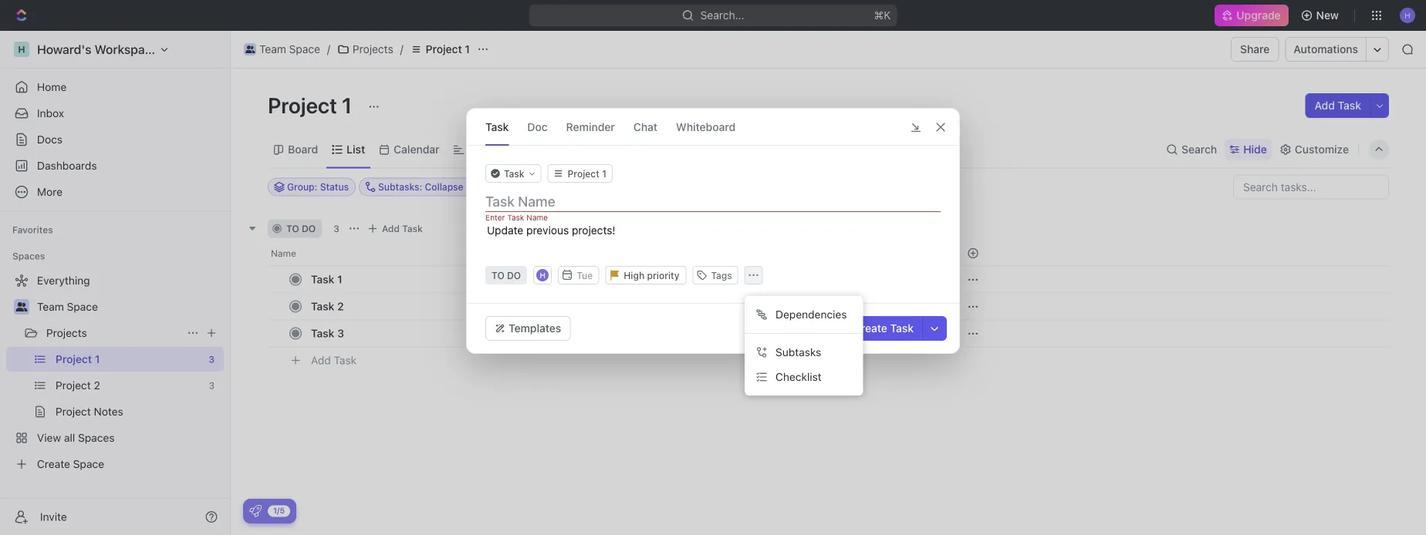 Task type: vqa. For each thing, say whether or not it's contained in the screenshot.
where
no



Task type: locate. For each thing, give the bounding box(es) containing it.
doc
[[528, 120, 548, 133]]

‎task 2 link
[[307, 296, 535, 318]]

1 ‎task from the top
[[311, 273, 335, 286]]

0 vertical spatial 1
[[465, 43, 470, 56]]

projects!
[[572, 224, 616, 237]]

gantt link
[[465, 139, 497, 161]]

‎task up "‎task 2"
[[311, 273, 335, 286]]

whiteboard
[[676, 120, 736, 133]]

2 vertical spatial add
[[311, 354, 331, 367]]

1 horizontal spatial team space
[[259, 43, 320, 56]]

add down the "task 3"
[[311, 354, 331, 367]]

0 horizontal spatial project
[[268, 92, 337, 118]]

1 vertical spatial ‎task
[[311, 300, 335, 313]]

1 vertical spatial projects
[[46, 327, 87, 340]]

1 horizontal spatial projects
[[353, 43, 393, 56]]

1 horizontal spatial project 1
[[426, 43, 470, 56]]

list
[[347, 143, 365, 156]]

share
[[1241, 43, 1270, 56]]

customize button
[[1275, 139, 1354, 161]]

1 vertical spatial add task
[[382, 223, 423, 234]]

0 horizontal spatial project 1
[[268, 92, 357, 118]]

2 ‎task from the top
[[311, 300, 335, 313]]

project
[[426, 43, 462, 56], [268, 92, 337, 118]]

dialog
[[466, 108, 960, 354]]

3
[[334, 223, 340, 234], [337, 327, 344, 340]]

1 vertical spatial team
[[37, 301, 64, 313]]

1 horizontal spatial /
[[400, 43, 403, 56]]

0 horizontal spatial space
[[67, 301, 98, 313]]

team space right user group image
[[259, 43, 320, 56]]

dependencies button
[[751, 303, 857, 327]]

user group image
[[245, 46, 255, 53]]

search
[[1182, 143, 1218, 156]]

3 down "2"
[[337, 327, 344, 340]]

‎task left "2"
[[311, 300, 335, 313]]

1
[[465, 43, 470, 56], [342, 92, 352, 118], [337, 273, 342, 286]]

team right user group icon
[[37, 301, 64, 313]]

add task button up ‎task 1 link
[[363, 220, 429, 238]]

task
[[1338, 99, 1362, 112], [486, 120, 509, 133], [402, 223, 423, 234], [891, 322, 914, 335], [311, 327, 335, 340], [334, 354, 357, 367]]

1 vertical spatial 3
[[337, 327, 344, 340]]

space
[[289, 43, 320, 56], [67, 301, 98, 313]]

0 horizontal spatial team space link
[[37, 295, 221, 320]]

0 vertical spatial ‎task
[[311, 273, 335, 286]]

update previous projects!
[[487, 224, 616, 237]]

1 vertical spatial projects link
[[46, 321, 181, 346]]

add task up ‎task 1 link
[[382, 223, 423, 234]]

0 vertical spatial project 1
[[426, 43, 470, 56]]

0 horizontal spatial team
[[37, 301, 64, 313]]

invite
[[40, 511, 67, 524]]

1 horizontal spatial add task
[[382, 223, 423, 234]]

0 vertical spatial team
[[259, 43, 286, 56]]

Search tasks... text field
[[1234, 176, 1389, 199]]

onboarding checklist button element
[[249, 506, 262, 518]]

0 horizontal spatial projects
[[46, 327, 87, 340]]

task 3 link
[[307, 323, 535, 345]]

0 vertical spatial projects link
[[333, 40, 397, 59]]

0 horizontal spatial add task
[[311, 354, 357, 367]]

tree
[[6, 269, 224, 477]]

to do
[[286, 223, 316, 234]]

space right user group icon
[[67, 301, 98, 313]]

0 horizontal spatial /
[[327, 43, 330, 56]]

project 1 inside project 1 link
[[426, 43, 470, 56]]

add task button down the "task 3"
[[304, 352, 363, 370]]

table link
[[522, 139, 553, 161]]

home link
[[6, 75, 224, 100]]

1 vertical spatial team space
[[37, 301, 98, 313]]

team
[[259, 43, 286, 56], [37, 301, 64, 313]]

space right user group image
[[289, 43, 320, 56]]

1 / from the left
[[327, 43, 330, 56]]

‎task 2
[[311, 300, 344, 313]]

projects link inside tree
[[46, 321, 181, 346]]

1 horizontal spatial space
[[289, 43, 320, 56]]

subtasks button
[[751, 340, 857, 365]]

whiteboard button
[[676, 109, 736, 145]]

task up customize
[[1338, 99, 1362, 112]]

dashboards link
[[6, 154, 224, 178]]

board link
[[285, 139, 318, 161]]

projects
[[353, 43, 393, 56], [46, 327, 87, 340]]

projects inside sidebar navigation
[[46, 327, 87, 340]]

team space link
[[240, 40, 324, 59], [37, 295, 221, 320]]

1 horizontal spatial team space link
[[240, 40, 324, 59]]

to
[[286, 223, 299, 234]]

1 horizontal spatial project
[[426, 43, 462, 56]]

task down "‎task 2"
[[311, 327, 335, 340]]

0 horizontal spatial team space
[[37, 301, 98, 313]]

user group image
[[16, 303, 27, 312]]

add up ‎task 1 link
[[382, 223, 400, 234]]

add task down the "task 3"
[[311, 354, 357, 367]]

inbox link
[[6, 101, 224, 126]]

task 3
[[311, 327, 344, 340]]

reminder
[[566, 120, 615, 133]]

1 vertical spatial project 1
[[268, 92, 357, 118]]

1 vertical spatial space
[[67, 301, 98, 313]]

add
[[1315, 99, 1335, 112], [382, 223, 400, 234], [311, 354, 331, 367]]

‎task
[[311, 273, 335, 286], [311, 300, 335, 313]]

add up customize
[[1315, 99, 1335, 112]]

add task
[[1315, 99, 1362, 112], [382, 223, 423, 234], [311, 354, 357, 367]]

add task button up customize
[[1306, 93, 1371, 118]]

team space right user group icon
[[37, 301, 98, 313]]

team space
[[259, 43, 320, 56], [37, 301, 98, 313]]

1 vertical spatial 1
[[342, 92, 352, 118]]

‎task 1 link
[[307, 269, 535, 291]]

checklist
[[776, 371, 822, 384]]

do
[[302, 223, 316, 234]]

add task up customize
[[1315, 99, 1362, 112]]

0 vertical spatial projects
[[353, 43, 393, 56]]

2 horizontal spatial add
[[1315, 99, 1335, 112]]

3 right the 'do'
[[334, 223, 340, 234]]

0 vertical spatial add task
[[1315, 99, 1362, 112]]

0 vertical spatial space
[[289, 43, 320, 56]]

task right create
[[891, 322, 914, 335]]

projects link
[[333, 40, 397, 59], [46, 321, 181, 346]]

/
[[327, 43, 330, 56], [400, 43, 403, 56]]

customize
[[1295, 143, 1349, 156]]

calendar
[[394, 143, 440, 156]]

list link
[[344, 139, 365, 161]]

0 vertical spatial team space
[[259, 43, 320, 56]]

project 1
[[426, 43, 470, 56], [268, 92, 357, 118]]

‎task 1
[[311, 273, 342, 286]]

⌘k
[[874, 9, 891, 22]]

1 vertical spatial add
[[382, 223, 400, 234]]

team right user group image
[[259, 43, 286, 56]]

gantt
[[468, 143, 497, 156]]

subtasks
[[776, 346, 822, 359]]

0 horizontal spatial projects link
[[46, 321, 181, 346]]

hide button
[[1225, 139, 1272, 161]]

add task button
[[1306, 93, 1371, 118], [363, 220, 429, 238], [304, 352, 363, 370]]

favorites
[[12, 225, 53, 235]]

tree containing team space
[[6, 269, 224, 477]]

home
[[37, 81, 67, 93]]



Task type: describe. For each thing, give the bounding box(es) containing it.
table
[[525, 143, 553, 156]]

board
[[288, 143, 318, 156]]

tree inside sidebar navigation
[[6, 269, 224, 477]]

dialog containing task
[[466, 108, 960, 354]]

calendar link
[[391, 139, 440, 161]]

upgrade link
[[1215, 5, 1289, 26]]

search button
[[1162, 139, 1222, 161]]

automations
[[1294, 43, 1359, 56]]

1 horizontal spatial add
[[382, 223, 400, 234]]

chat button
[[634, 109, 658, 145]]

1 vertical spatial team space link
[[37, 295, 221, 320]]

hide
[[1244, 143, 1267, 156]]

2 / from the left
[[400, 43, 403, 56]]

0 vertical spatial add
[[1315, 99, 1335, 112]]

1 vertical spatial add task button
[[363, 220, 429, 238]]

new
[[1317, 9, 1339, 22]]

task button
[[486, 109, 509, 145]]

1 horizontal spatial team
[[259, 43, 286, 56]]

onboarding checklist button image
[[249, 506, 262, 518]]

2 horizontal spatial add task
[[1315, 99, 1362, 112]]

chat
[[634, 120, 658, 133]]

0 horizontal spatial add
[[311, 354, 331, 367]]

1 horizontal spatial projects link
[[333, 40, 397, 59]]

search...
[[701, 9, 745, 22]]

2
[[337, 300, 344, 313]]

1 vertical spatial project
[[268, 92, 337, 118]]

task down the "task 3"
[[334, 354, 357, 367]]

‎task for ‎task 1
[[311, 273, 335, 286]]

update
[[487, 224, 524, 237]]

task inside button
[[891, 322, 914, 335]]

0 vertical spatial add task button
[[1306, 93, 1371, 118]]

reminder button
[[566, 109, 615, 145]]

doc button
[[528, 109, 548, 145]]

team space inside sidebar navigation
[[37, 301, 98, 313]]

2 vertical spatial add task button
[[304, 352, 363, 370]]

share button
[[1231, 37, 1279, 62]]

2 vertical spatial 1
[[337, 273, 342, 286]]

0 vertical spatial 3
[[334, 223, 340, 234]]

new button
[[1295, 3, 1349, 28]]

dashboards
[[37, 159, 97, 172]]

Task Name text field
[[486, 192, 944, 211]]

0 vertical spatial team space link
[[240, 40, 324, 59]]

create
[[854, 322, 888, 335]]

create task
[[854, 322, 914, 335]]

‎task for ‎task 2
[[311, 300, 335, 313]]

project 1 link
[[407, 40, 474, 59]]

upgrade
[[1237, 9, 1281, 22]]

create task button
[[844, 316, 923, 341]]

previous
[[527, 224, 569, 237]]

1/5
[[273, 507, 285, 516]]

space inside tree
[[67, 301, 98, 313]]

inbox
[[37, 107, 64, 120]]

spaces
[[12, 251, 45, 262]]

0 vertical spatial project
[[426, 43, 462, 56]]

dependencies
[[776, 308, 847, 321]]

docs link
[[6, 127, 224, 152]]

checklist button
[[751, 365, 857, 390]]

favorites button
[[6, 221, 59, 239]]

2 vertical spatial add task
[[311, 354, 357, 367]]

sidebar navigation
[[0, 31, 231, 536]]

task up ‎task 1 link
[[402, 223, 423, 234]]

team inside tree
[[37, 301, 64, 313]]

task up gantt
[[486, 120, 509, 133]]

automations button
[[1286, 38, 1366, 61]]

docs
[[37, 133, 63, 146]]



